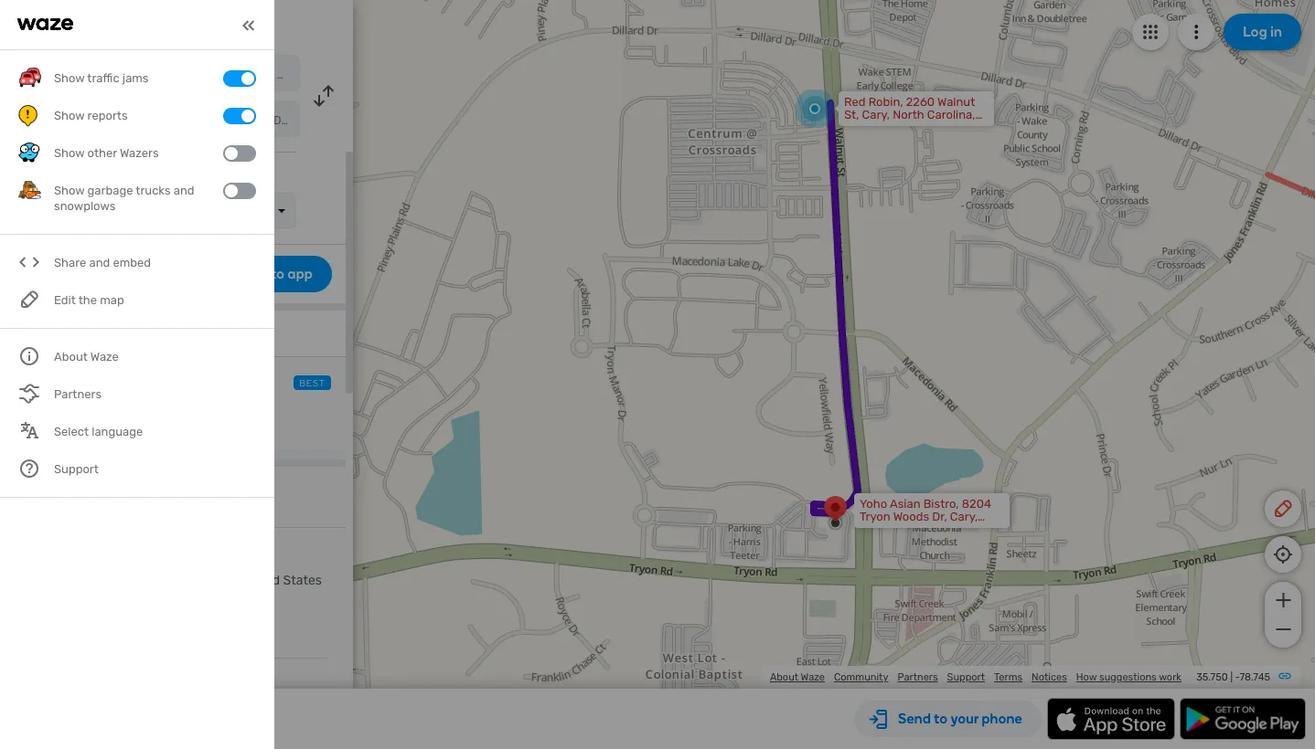 Task type: locate. For each thing, give the bounding box(es) containing it.
0 vertical spatial united
[[324, 69, 358, 81]]

north for robin,
[[893, 108, 924, 122]]

st, down the point
[[96, 573, 112, 589]]

1 horizontal spatial north
[[245, 69, 274, 81]]

states inside red robin, 2260 walnut st, cary, north carolina, united states
[[884, 121, 920, 134]]

cary, inside red robin 2260 walnut st, cary, north carolina, united states
[[217, 69, 242, 81]]

united for robin,
[[844, 121, 881, 134]]

carolina,
[[277, 69, 321, 81], [927, 108, 975, 122], [185, 573, 237, 589]]

1 vertical spatial red
[[844, 95, 866, 109]]

united inside red robin, 2260 walnut st, cary, north carolina, united states
[[844, 121, 881, 134]]

0 horizontal spatial red
[[67, 67, 90, 82]]

5:30
[[207, 204, 232, 218]]

0 vertical spatial states
[[361, 69, 394, 81]]

2 vertical spatial united
[[240, 573, 280, 589]]

driving
[[109, 15, 164, 35]]

1 vertical spatial 2260
[[906, 95, 935, 109]]

red inside red robin, 2260 walnut st, cary, north carolina, united states
[[844, 95, 866, 109]]

2260 inside red robin 2260 walnut st, cary, north carolina, united states
[[134, 69, 160, 81]]

north
[[245, 69, 274, 81], [893, 108, 924, 122], [148, 573, 182, 589]]

red for robin
[[67, 67, 90, 82]]

yoho asian bistro
[[67, 112, 171, 128]]

walnut down starting point button
[[52, 573, 93, 589]]

2 horizontal spatial north
[[893, 108, 924, 122]]

st,
[[200, 69, 214, 81], [844, 108, 859, 122], [96, 573, 112, 589]]

driving directions
[[109, 15, 244, 35]]

walnut right robin,
[[937, 95, 975, 109]]

2 vertical spatial st,
[[96, 573, 112, 589]]

1 horizontal spatial united
[[324, 69, 358, 81]]

1 horizontal spatial states
[[361, 69, 394, 81]]

states
[[361, 69, 394, 81], [884, 121, 920, 134], [283, 573, 322, 589]]

35.750 | -78.745
[[1196, 672, 1270, 684]]

united
[[324, 69, 358, 81], [844, 121, 881, 134], [240, 573, 280, 589]]

1 horizontal spatial st,
[[200, 69, 214, 81]]

0 vertical spatial pm
[[234, 204, 251, 218]]

st, left robin,
[[844, 108, 859, 122]]

2 horizontal spatial united
[[844, 121, 881, 134]]

st, inside red robin 2260 walnut st, cary, north carolina, united states
[[200, 69, 214, 81]]

starting
[[18, 498, 65, 513]]

partners link
[[898, 672, 938, 684]]

zoom in image
[[1272, 590, 1295, 612]]

and
[[89, 256, 110, 270]]

pm right 5:28
[[174, 379, 190, 391]]

how suggestions work link
[[1076, 672, 1182, 684]]

1 vertical spatial states
[[884, 121, 920, 134]]

2260 down starting point button
[[18, 573, 49, 589]]

best
[[299, 379, 326, 390]]

1 horizontal spatial 2260
[[134, 69, 160, 81]]

2260 right robin at the left top
[[134, 69, 160, 81]]

walnut st cary 0.6 miles
[[51, 399, 139, 434]]

north inside red robin 2260 walnut st, cary, north carolina, united states
[[245, 69, 274, 81]]

thu, dec 7 list box
[[49, 193, 187, 230]]

united inside red robin 2260 walnut st, cary, north carolina, united states
[[324, 69, 358, 81]]

2 horizontal spatial cary,
[[862, 108, 890, 122]]

0 horizontal spatial north
[[148, 573, 182, 589]]

1 vertical spatial north
[[893, 108, 924, 122]]

0 horizontal spatial st,
[[96, 573, 112, 589]]

5:28
[[147, 379, 171, 391]]

red left robin at the left top
[[67, 67, 90, 82]]

north inside red robin, 2260 walnut st, cary, north carolina, united states
[[893, 108, 924, 122]]

about
[[770, 672, 799, 684]]

0 horizontal spatial states
[[283, 573, 322, 589]]

red for robin,
[[844, 95, 866, 109]]

2 horizontal spatial carolina,
[[927, 108, 975, 122]]

0 vertical spatial st,
[[200, 69, 214, 81]]

2260 walnut st, cary, north carolina, united states
[[18, 573, 322, 589]]

leave
[[99, 379, 130, 391]]

cary, inside red robin, 2260 walnut st, cary, north carolina, united states
[[862, 108, 890, 122]]

0 vertical spatial 2260
[[134, 69, 160, 81]]

1 horizontal spatial cary,
[[217, 69, 242, 81]]

partners
[[898, 672, 938, 684]]

2260
[[134, 69, 160, 81], [906, 95, 935, 109], [18, 573, 49, 589]]

2 horizontal spatial 2260
[[906, 95, 935, 109]]

waze
[[801, 672, 825, 684]]

about waze community partners support terms notices how suggestions work
[[770, 672, 1182, 684]]

carolina, inside red robin 2260 walnut st, cary, north carolina, united states
[[277, 69, 321, 81]]

north for robin
[[245, 69, 274, 81]]

0 horizontal spatial pm
[[174, 379, 190, 391]]

78.745
[[1240, 672, 1270, 684]]

walnut up yoho asian bistro button
[[163, 69, 197, 81]]

2260 right robin,
[[906, 95, 935, 109]]

dec
[[87, 204, 109, 218]]

carolina, inside red robin, 2260 walnut st, cary, north carolina, united states
[[927, 108, 975, 122]]

carolina, for robin
[[277, 69, 321, 81]]

cary
[[111, 399, 139, 414]]

2 vertical spatial states
[[283, 573, 322, 589]]

1 vertical spatial united
[[844, 121, 881, 134]]

1 horizontal spatial red
[[844, 95, 866, 109]]

0 horizontal spatial united
[[240, 573, 280, 589]]

2 vertical spatial 2260
[[18, 573, 49, 589]]

2260 inside red robin, 2260 walnut st, cary, north carolina, united states
[[906, 95, 935, 109]]

pm inside 2 min leave by 5:28 pm
[[174, 379, 190, 391]]

0 vertical spatial north
[[245, 69, 274, 81]]

2 vertical spatial carolina,
[[185, 573, 237, 589]]

1 vertical spatial st,
[[844, 108, 859, 122]]

1 vertical spatial cary,
[[862, 108, 890, 122]]

embed
[[113, 256, 151, 270]]

carolina, for robin,
[[927, 108, 975, 122]]

0 vertical spatial cary,
[[217, 69, 242, 81]]

robin,
[[869, 95, 903, 109]]

2 horizontal spatial states
[[884, 121, 920, 134]]

clock image
[[14, 162, 36, 184]]

location image
[[18, 108, 40, 130]]

1 horizontal spatial pm
[[234, 204, 251, 218]]

current location image
[[18, 62, 40, 84]]

2 vertical spatial cary,
[[115, 573, 145, 589]]

1 vertical spatial pm
[[174, 379, 190, 391]]

5:30 pm
[[207, 204, 251, 218]]

red left robin,
[[844, 95, 866, 109]]

2 vertical spatial north
[[148, 573, 182, 589]]

share
[[54, 256, 86, 270]]

pm right 5:30
[[234, 204, 251, 218]]

st, down directions
[[200, 69, 214, 81]]

cary, for robin
[[217, 69, 242, 81]]

2 horizontal spatial st,
[[844, 108, 859, 122]]

pm
[[234, 204, 251, 218], [174, 379, 190, 391]]

point
[[69, 498, 99, 513]]

bistro
[[135, 112, 171, 128]]

1 vertical spatial carolina,
[[927, 108, 975, 122]]

destination button
[[126, 498, 194, 526]]

0 vertical spatial red
[[67, 67, 90, 82]]

red
[[67, 67, 90, 82], [844, 95, 866, 109]]

share and embed link
[[18, 245, 256, 282]]

routes
[[14, 327, 53, 343]]

st, inside red robin, 2260 walnut st, cary, north carolina, united states
[[844, 108, 859, 122]]

1 horizontal spatial carolina,
[[277, 69, 321, 81]]

directions
[[168, 15, 244, 35]]

cary,
[[217, 69, 242, 81], [862, 108, 890, 122], [115, 573, 145, 589]]

states for robin,
[[884, 121, 920, 134]]

walnut
[[163, 69, 197, 81], [937, 95, 975, 109], [51, 399, 92, 414], [52, 573, 93, 589]]

red robin 2260 walnut st, cary, north carolina, united states
[[67, 67, 394, 82]]

0 vertical spatial carolina,
[[277, 69, 321, 81]]

walnut up 0.6
[[51, 399, 92, 414]]

states inside red robin 2260 walnut st, cary, north carolina, united states
[[361, 69, 394, 81]]



Task type: describe. For each thing, give the bounding box(es) containing it.
yoho
[[67, 112, 96, 128]]

walnut inside red robin, 2260 walnut st, cary, north carolina, united states
[[937, 95, 975, 109]]

min
[[64, 373, 92, 393]]

2
[[51, 373, 61, 393]]

st, for robin
[[200, 69, 214, 81]]

0 horizontal spatial carolina,
[[185, 573, 237, 589]]

thu, dec 7
[[60, 204, 118, 218]]

st, for robin,
[[844, 108, 859, 122]]

support
[[947, 672, 985, 684]]

terms link
[[994, 672, 1023, 684]]

starting point button
[[18, 498, 99, 528]]

0 horizontal spatial cary,
[[115, 573, 145, 589]]

by
[[132, 379, 145, 391]]

st
[[95, 399, 108, 414]]

pm inside list box
[[234, 204, 251, 218]]

2 min leave by 5:28 pm
[[51, 373, 190, 393]]

2260 for robin,
[[906, 95, 935, 109]]

7
[[112, 204, 118, 218]]

terms
[[994, 672, 1023, 684]]

community link
[[834, 672, 888, 684]]

yoho asian bistro button
[[53, 101, 300, 137]]

states for robin
[[361, 69, 394, 81]]

suggestions
[[1099, 672, 1157, 684]]

0.6
[[51, 421, 69, 434]]

5:30 pm list box
[[196, 193, 296, 230]]

share and embed
[[54, 256, 151, 270]]

support link
[[947, 672, 985, 684]]

miles
[[72, 421, 105, 434]]

notices
[[1032, 672, 1067, 684]]

2260 for robin
[[134, 69, 160, 81]]

about waze link
[[770, 672, 825, 684]]

walnut inside walnut st cary 0.6 miles
[[51, 399, 92, 414]]

how
[[1076, 672, 1097, 684]]

robin
[[93, 67, 127, 82]]

work
[[1159, 672, 1182, 684]]

zoom out image
[[1272, 619, 1295, 641]]

1
[[27, 375, 31, 391]]

community
[[834, 672, 888, 684]]

-
[[1235, 672, 1240, 684]]

35.750
[[1196, 672, 1228, 684]]

0 horizontal spatial 2260
[[18, 573, 49, 589]]

red robin, 2260 walnut st, cary, north carolina, united states
[[844, 95, 975, 134]]

notices link
[[1032, 672, 1067, 684]]

|
[[1231, 672, 1233, 684]]

code image
[[18, 252, 41, 275]]

thu,
[[60, 204, 84, 218]]

asian
[[99, 112, 132, 128]]

starting point
[[18, 498, 99, 513]]

link image
[[1278, 669, 1292, 684]]

pencil image
[[1272, 498, 1294, 520]]

cary, for robin,
[[862, 108, 890, 122]]

walnut inside red robin 2260 walnut st, cary, north carolina, united states
[[163, 69, 197, 81]]

destination
[[126, 498, 194, 513]]

united for robin
[[324, 69, 358, 81]]



Task type: vqa. For each thing, say whether or not it's contained in the screenshot.
the bottom request
no



